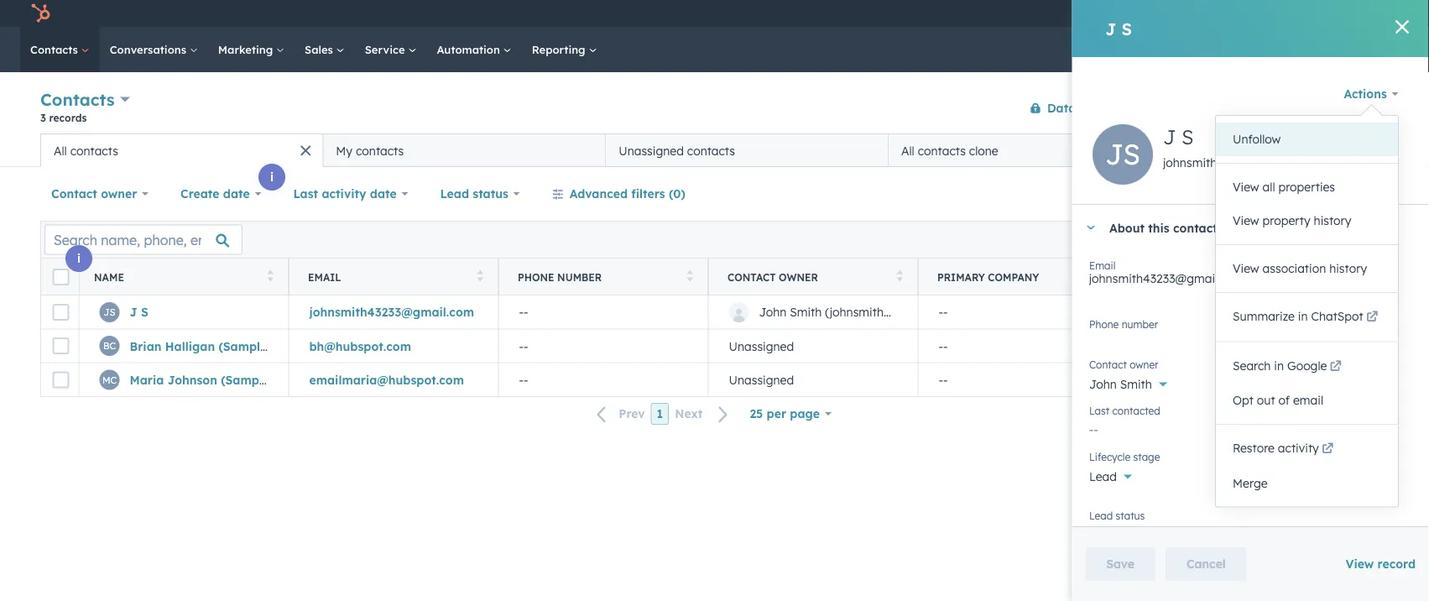Task type: vqa. For each thing, say whether or not it's contained in the screenshot.
rightmost Press to sort. icon
yes



Task type: locate. For each thing, give the bounding box(es) containing it.
in inside "search in google" link
[[1275, 358, 1285, 373]]

hubspot link
[[20, 3, 63, 24]]

view
[[1234, 143, 1261, 157]]

1 vertical spatial status
[[1116, 509, 1145, 522]]

history inside 'link'
[[1314, 213, 1352, 228]]

2 vertical spatial j s
[[130, 305, 148, 319]]

1 horizontal spatial press to sort. image
[[1317, 270, 1323, 282]]

email down the "caret" image
[[1089, 259, 1115, 272]]

reporting
[[532, 42, 589, 56]]

lead left 'status'
[[1358, 271, 1385, 283]]

Search HubSpot search field
[[1194, 35, 1400, 64]]

create contact
[[1305, 102, 1375, 114]]

2 vertical spatial i button
[[65, 245, 92, 272]]

history for view property history
[[1314, 213, 1352, 228]]

lead down my contacts button
[[440, 186, 469, 201]]

2 horizontal spatial press to sort. image
[[897, 270, 903, 282]]

view property history link
[[1217, 204, 1399, 238]]

brian halligan (sample contact)
[[130, 339, 321, 353]]

press to sort. element for phone number
[[687, 270, 693, 284]]

unfollow
[[1233, 132, 1281, 147]]

contact down actions
[[1339, 102, 1375, 114]]

contact) down 'bh@hubspot.com' link
[[273, 372, 324, 387]]

2 horizontal spatial owner
[[1130, 358, 1159, 371]]

2 vertical spatial johnsmith43233@gmail.com
[[309, 305, 474, 319]]

email up johnsmith43233@gmail.com link
[[308, 271, 341, 283]]

3 press to sort. element from the left
[[687, 270, 693, 284]]

1 horizontal spatial lead status
[[1089, 509, 1145, 522]]

contacts for all contacts clone
[[918, 143, 966, 158]]

1 horizontal spatial contact
[[1339, 102, 1375, 114]]

0 horizontal spatial all
[[54, 143, 67, 158]]

4 contacts from the left
[[918, 143, 966, 158]]

press to sort. image
[[477, 270, 484, 282], [687, 270, 693, 282], [897, 270, 903, 282]]

j s up brian at bottom left
[[130, 305, 148, 319]]

1 horizontal spatial j s
[[1106, 18, 1133, 39]]

contacts down the hubspot link
[[30, 42, 81, 56]]

link opens in a new window image for restore activity
[[1323, 444, 1334, 455]]

owner up oct
[[1130, 358, 1159, 371]]

link opens in a new window image inside restore activity link
[[1323, 444, 1334, 455]]

3 contacts from the left
[[687, 143, 736, 158]]

edit columns
[[1314, 233, 1374, 246]]

activity
[[1176, 271, 1226, 283]]

1 horizontal spatial press to sort. image
[[687, 270, 693, 282]]

smith for john smith
[[1120, 377, 1152, 392]]

0 vertical spatial contacts
[[30, 42, 81, 56]]

unassigned button for bh@hubspot.com
[[709, 329, 918, 363]]

5 press to sort. element from the left
[[1317, 270, 1323, 284]]

25
[[750, 406, 763, 421]]

3 press to sort. image from the left
[[897, 270, 903, 282]]

s
[[1122, 18, 1133, 39], [1181, 124, 1194, 149], [141, 305, 148, 319]]

0 vertical spatial unassigned
[[619, 143, 684, 158]]

lead
[[440, 186, 469, 201], [1358, 271, 1385, 283], [1089, 469, 1117, 484], [1089, 509, 1113, 522]]

1 unassigned button from the top
[[709, 329, 918, 363]]

create up unfollow button
[[1305, 102, 1336, 114]]

1 vertical spatial contact
[[1173, 220, 1217, 235]]

0 horizontal spatial contact owner
[[51, 186, 137, 201]]

25 per page button
[[739, 397, 843, 431]]

unassigned
[[619, 143, 684, 158], [729, 339, 794, 353], [729, 372, 794, 387]]

0 horizontal spatial smith
[[790, 305, 822, 319]]

j up brian at bottom left
[[130, 305, 137, 319]]

press to sort. image down edit
[[1317, 270, 1323, 282]]

menu
[[1077, 0, 1410, 27]]

maria
[[130, 372, 164, 387]]

date
[[1229, 271, 1256, 283]]

prev button
[[587, 403, 651, 425]]

1 vertical spatial j
[[1163, 124, 1176, 149]]

contacts up records
[[40, 89, 115, 110]]

0 vertical spatial status
[[473, 186, 509, 201]]

close image
[[1396, 20, 1410, 34]]

activity inside popup button
[[322, 186, 366, 201]]

create inside "popup button"
[[181, 186, 220, 201]]

(sample up maria johnson (sample contact)
[[219, 339, 267, 353]]

status down my contacts button
[[473, 186, 509, 201]]

0 vertical spatial contact owner
[[51, 186, 137, 201]]

0 horizontal spatial press to sort. image
[[477, 270, 484, 282]]

oct
[[1149, 372, 1169, 387]]

about this contact
[[1109, 220, 1217, 235]]

contacts right my
[[356, 143, 404, 158]]

smith inside popup button
[[1120, 377, 1152, 392]]

1 press to sort. image from the left
[[477, 270, 484, 282]]

2 horizontal spatial all
[[1327, 143, 1342, 157]]

status inside 'popup button'
[[473, 186, 509, 201]]

1 horizontal spatial create
[[1305, 102, 1336, 114]]

1 horizontal spatial contact owner
[[728, 271, 818, 283]]

0 horizontal spatial in
[[1275, 358, 1285, 373]]

create down all contacts button
[[181, 186, 220, 201]]

columns
[[1335, 233, 1374, 246]]

2 vertical spatial unassigned
[[729, 372, 794, 387]]

contacts down records
[[70, 143, 118, 158]]

0 horizontal spatial create
[[181, 186, 220, 201]]

export
[[1250, 233, 1282, 246]]

0 horizontal spatial press to sort. image
[[267, 270, 274, 282]]

1 vertical spatial lead status
[[1089, 509, 1145, 522]]

0 horizontal spatial activity
[[322, 186, 366, 201]]

0 horizontal spatial j
[[130, 305, 137, 319]]

lead down lifecycle
[[1089, 469, 1117, 484]]

contacts banner
[[40, 86, 1389, 133]]

press to sort. element
[[267, 270, 274, 284], [477, 270, 484, 284], [687, 270, 693, 284], [897, 270, 903, 284], [1317, 270, 1323, 284]]

3 all from the left
[[902, 143, 915, 158]]

0 vertical spatial s
[[1122, 18, 1133, 39]]

activity down my
[[322, 186, 366, 201]]

1 vertical spatial history
[[1330, 261, 1368, 276]]

date down my contacts at the left
[[370, 186, 397, 201]]

1 vertical spatial smith
[[1120, 377, 1152, 392]]

contacts
[[30, 42, 81, 56], [40, 89, 115, 110]]

opt
[[1233, 393, 1254, 408]]

0 vertical spatial j s
[[1106, 18, 1133, 39]]

cdt
[[1268, 372, 1290, 387]]

contacts for all contacts
[[70, 143, 118, 158]]

view property history
[[1233, 213, 1352, 228]]

email inside email johnsmith43233@gmail.com
[[1089, 259, 1115, 272]]

activity left link opens in a new window icon at the bottom of the page
[[1279, 441, 1320, 455]]

0 horizontal spatial status
[[473, 186, 509, 201]]

all
[[1327, 143, 1342, 157], [54, 143, 67, 158], [902, 143, 915, 158]]

0 horizontal spatial owner
[[101, 186, 137, 201]]

filters
[[632, 186, 666, 201]]

1 horizontal spatial phone
[[1089, 318, 1119, 330]]

--
[[519, 305, 529, 319], [939, 305, 948, 319], [1149, 305, 1158, 319], [1359, 305, 1368, 319], [519, 339, 529, 353], [939, 339, 948, 353], [1359, 339, 1368, 353], [519, 372, 529, 387], [939, 372, 948, 387]]

2 vertical spatial owner
[[1130, 358, 1159, 371]]

automation
[[437, 42, 504, 56]]

0 vertical spatial owner
[[101, 186, 137, 201]]

johnsmith43233@gmail.com down the unfollow
[[1163, 155, 1319, 170]]

john inside button
[[759, 305, 787, 319]]

0 horizontal spatial phone
[[518, 271, 555, 283]]

save
[[1107, 557, 1135, 571]]

1 vertical spatial phone
[[1089, 318, 1119, 330]]

2 all from the left
[[54, 143, 67, 158]]

smith for john smith (johnsmith43233@gmail.com)
[[790, 305, 822, 319]]

search in google link
[[1217, 349, 1399, 384]]

j s left add
[[1163, 124, 1194, 149]]

press to sort. element for last activity date (cdt)
[[1317, 270, 1323, 284]]

1 date from the left
[[223, 186, 250, 201]]

contact) up the maria johnson (sample contact) link
[[271, 339, 321, 353]]

1 vertical spatial (sample
[[221, 372, 269, 387]]

contact right the this
[[1173, 220, 1217, 235]]

emailmaria@hubspot.com button
[[289, 363, 499, 396]]

johnsmith43233@gmail.com up bh@hubspot.com button
[[309, 305, 474, 319]]

2 horizontal spatial last
[[1148, 271, 1173, 283]]

0 horizontal spatial s
[[141, 305, 148, 319]]

link opens in a new window image
[[1367, 308, 1379, 328], [1367, 312, 1379, 324], [1331, 357, 1342, 377], [1331, 361, 1342, 373], [1323, 444, 1334, 455]]

properties
[[1279, 180, 1336, 194]]

view left the record
[[1346, 557, 1375, 571]]

lead status down my contacts button
[[440, 186, 509, 201]]

association
[[1263, 261, 1327, 276]]

create inside button
[[1305, 102, 1336, 114]]

all down 3 records
[[54, 143, 67, 158]]

caret image
[[1086, 225, 1096, 230]]

history down edit columns
[[1330, 261, 1368, 276]]

owner up search name, phone, email addresses, or company search box
[[101, 186, 137, 201]]

i button left name
[[65, 245, 92, 272]]

0 vertical spatial contact
[[51, 186, 97, 201]]

1 vertical spatial in
[[1275, 358, 1285, 373]]

johnsmith43233@gmail.com down "about this contact"
[[1089, 271, 1245, 286]]

last for last activity date (cdt)
[[1148, 271, 1173, 283]]

1 horizontal spatial john
[[1089, 377, 1117, 392]]

contact
[[1339, 102, 1375, 114], [1173, 220, 1217, 235]]

i down the contact owner popup button
[[77, 251, 81, 266]]

0 vertical spatial johnsmith43233@gmail.com
[[1163, 155, 1319, 170]]

2 horizontal spatial j s
[[1163, 124, 1194, 149]]

upgrade
[[1097, 8, 1142, 21]]

1 all from the left
[[1327, 143, 1342, 157]]

notifications button
[[1272, 0, 1301, 27]]

add view (4/5)
[[1208, 143, 1295, 157]]

(sample for halligan
[[219, 339, 267, 353]]

data
[[1048, 100, 1077, 115]]

1 vertical spatial last
[[1148, 271, 1173, 283]]

conversations
[[110, 42, 190, 56]]

2 press to sort. image from the left
[[687, 270, 693, 282]]

john
[[759, 305, 787, 319], [1089, 377, 1117, 392]]

in inside summarize in chatspot link
[[1299, 309, 1308, 324]]

unassigned button for emailmaria@hubspot.com
[[709, 363, 918, 396]]

view left all
[[1233, 180, 1260, 194]]

status up save
[[1116, 509, 1145, 522]]

activity for last
[[322, 186, 366, 201]]

(sample
[[219, 339, 267, 353], [221, 372, 269, 387]]

(sample down brian halligan (sample contact)
[[221, 372, 269, 387]]

j s right upgrade image
[[1106, 18, 1133, 39]]

1 vertical spatial i button
[[259, 164, 285, 191]]

1 horizontal spatial activity
[[1279, 441, 1320, 455]]

about this contact button
[[1072, 205, 1413, 250]]

contacted
[[1112, 404, 1160, 417]]

link opens in a new window image
[[1323, 440, 1334, 460]]

contact owner down all contacts
[[51, 186, 137, 201]]

in for search
[[1275, 358, 1285, 373]]

last
[[293, 186, 318, 201], [1148, 271, 1173, 283], [1089, 404, 1109, 417]]

activity
[[322, 186, 366, 201], [1279, 441, 1320, 455]]

all inside all contacts button
[[54, 143, 67, 158]]

i left last activity date popup button
[[270, 170, 274, 184]]

johnsmith
[[1333, 6, 1383, 20]]

0 vertical spatial phone
[[518, 271, 555, 283]]

date inside "popup button"
[[223, 186, 250, 201]]

1 horizontal spatial smith
[[1120, 377, 1152, 392]]

1 contacts from the left
[[70, 143, 118, 158]]

2 date from the left
[[370, 186, 397, 201]]

j right upgrade image
[[1106, 18, 1117, 39]]

pagination navigation
[[587, 403, 739, 425]]

2 vertical spatial last
[[1089, 404, 1109, 417]]

0 vertical spatial last
[[293, 186, 318, 201]]

2 unassigned button from the top
[[709, 363, 918, 396]]

2 horizontal spatial j
[[1163, 124, 1176, 149]]

Last contacted text field
[[1089, 414, 1413, 441]]

2023
[[1191, 372, 1218, 387]]

contact owner
[[51, 186, 137, 201], [728, 271, 818, 283], [1089, 358, 1159, 371]]

email
[[1089, 259, 1115, 272], [308, 271, 341, 283]]

0 vertical spatial john
[[759, 305, 787, 319]]

view inside 'link'
[[1233, 213, 1260, 228]]

0 horizontal spatial contact
[[51, 186, 97, 201]]

press to sort. image for contact
[[897, 270, 903, 282]]

all left the 'views'
[[1327, 143, 1342, 157]]

smith inside button
[[790, 305, 822, 319]]

cancel button
[[1166, 547, 1247, 581]]

bh@hubspot.com button
[[289, 329, 499, 363]]

2 vertical spatial j
[[130, 305, 137, 319]]

john inside popup button
[[1089, 377, 1117, 392]]

1 vertical spatial contact)
[[273, 372, 324, 387]]

contacts down the 'contacts' banner
[[687, 143, 736, 158]]

0 horizontal spatial john
[[759, 305, 787, 319]]

2 press to sort. element from the left
[[477, 270, 484, 284]]

s left calling icon
[[1122, 18, 1133, 39]]

2 contacts from the left
[[356, 143, 404, 158]]

0 vertical spatial lead status
[[440, 186, 509, 201]]

0 vertical spatial contact)
[[271, 339, 321, 353]]

-- button for bh@hubspot.com
[[499, 329, 709, 363]]

johnson
[[168, 372, 217, 387]]

last contacted
[[1089, 404, 1160, 417]]

0 vertical spatial contact
[[1339, 102, 1375, 114]]

opt out of email button
[[1217, 384, 1399, 417]]

contacts inside contacts link
[[30, 42, 81, 56]]

(cdt)
[[1259, 271, 1286, 283]]

search image
[[1395, 44, 1406, 55]]

i button up add
[[1205, 108, 1232, 135]]

date down all contacts button
[[223, 186, 250, 201]]

2 horizontal spatial contact owner
[[1089, 358, 1159, 371]]

0 vertical spatial history
[[1314, 213, 1352, 228]]

actions
[[1344, 86, 1387, 101]]

2 horizontal spatial s
[[1181, 124, 1194, 149]]

last inside popup button
[[293, 186, 318, 201]]

0 vertical spatial activity
[[322, 186, 366, 201]]

(sample for johnson
[[221, 372, 269, 387]]

owner up 'john smith (johnsmith43233@gmail.com)' button
[[779, 271, 818, 283]]

j left add
[[1163, 124, 1176, 149]]

add view (4/5) button
[[1178, 133, 1316, 167]]

contacts button
[[40, 87, 130, 112]]

0 vertical spatial (sample
[[219, 339, 267, 353]]

unassigned contacts
[[619, 143, 736, 158]]

1 horizontal spatial email
[[1089, 259, 1115, 272]]

add
[[1208, 143, 1231, 157]]

maria johnson (sample contact) link
[[130, 372, 324, 387]]

i button right create date
[[259, 164, 285, 191]]

press to sort. image up brian halligan (sample contact)
[[267, 270, 274, 282]]

company
[[988, 271, 1040, 283]]

1 horizontal spatial j
[[1106, 18, 1117, 39]]

actions button
[[1333, 77, 1410, 111]]

1 press to sort. element from the left
[[267, 270, 274, 284]]

s up brian at bottom left
[[141, 305, 148, 319]]

1 vertical spatial contact
[[728, 271, 776, 283]]

0 horizontal spatial contact
[[1173, 220, 1217, 235]]

1 vertical spatial create
[[181, 186, 220, 201]]

lead inside popup button
[[1089, 469, 1117, 484]]

next
[[675, 406, 703, 421]]

3 records
[[40, 111, 87, 124]]

2 vertical spatial i
[[77, 251, 81, 266]]

settings image
[[1251, 7, 1266, 22]]

date inside popup button
[[370, 186, 397, 201]]

in right search
[[1275, 358, 1285, 373]]

1 horizontal spatial in
[[1299, 309, 1308, 324]]

i up add
[[1216, 114, 1220, 129]]

history for view association history
[[1330, 261, 1368, 276]]

view up export
[[1233, 213, 1260, 228]]

create for create date
[[181, 186, 220, 201]]

-- button for johnsmith43233@gmail.com
[[499, 296, 709, 329]]

1 vertical spatial contacts
[[40, 89, 115, 110]]

0 horizontal spatial email
[[308, 271, 341, 283]]

email johnsmith43233@gmail.com
[[1089, 259, 1245, 286]]

2 horizontal spatial contact
[[1089, 358, 1127, 371]]

in left chatspot
[[1299, 309, 1308, 324]]

press to sort. image
[[267, 270, 274, 282], [1317, 270, 1323, 282]]

view
[[1233, 180, 1260, 194], [1233, 213, 1260, 228], [1233, 261, 1260, 276], [1346, 557, 1375, 571]]

1 horizontal spatial all
[[902, 143, 915, 158]]

s left add
[[1181, 124, 1194, 149]]

create for create contact
[[1305, 102, 1336, 114]]

create date button
[[170, 177, 272, 211]]

advanced
[[570, 186, 628, 201]]

all inside 'all views' link
[[1327, 143, 1342, 157]]

contact owner up 'john smith (johnsmith43233@gmail.com)' button
[[728, 271, 818, 283]]

last activity date button
[[282, 177, 419, 211]]

i button
[[1205, 108, 1232, 135], [259, 164, 285, 191], [65, 245, 92, 272]]

menu containing johnsmith
[[1077, 0, 1410, 27]]

1 vertical spatial i
[[270, 170, 274, 184]]

export button
[[1239, 229, 1293, 251]]

contacts left clone on the right top of the page
[[918, 143, 966, 158]]

4 press to sort. element from the left
[[897, 270, 903, 284]]

service link
[[355, 27, 427, 72]]

1 horizontal spatial date
[[370, 186, 397, 201]]

contacts inside 'button'
[[918, 143, 966, 158]]

calling icon button
[[1145, 2, 1174, 25]]

1 vertical spatial john
[[1089, 377, 1117, 392]]

history up edit
[[1314, 213, 1352, 228]]

Phone number text field
[[1089, 315, 1413, 348]]

0 horizontal spatial date
[[223, 186, 250, 201]]

view record
[[1346, 557, 1416, 571]]

view down export
[[1233, 261, 1260, 276]]

contact owner up 'john smith'
[[1089, 358, 1159, 371]]

1 vertical spatial s
[[1181, 124, 1194, 149]]

last for last contacted
[[1089, 404, 1109, 417]]

in for summarize
[[1299, 309, 1308, 324]]

view for view record
[[1346, 557, 1375, 571]]

all left clone on the right top of the page
[[902, 143, 915, 158]]

lead status up save
[[1089, 509, 1145, 522]]

all for all views
[[1327, 143, 1342, 157]]

0 vertical spatial smith
[[790, 305, 822, 319]]

activity for restore
[[1279, 441, 1320, 455]]

all inside all contacts clone 'button'
[[902, 143, 915, 158]]

1 horizontal spatial owner
[[779, 271, 818, 283]]



Task type: describe. For each thing, give the bounding box(es) containing it.
johnsmith43233@gmail.com inside johnsmith43233@gmail.com button
[[309, 305, 474, 319]]

unassigned for bh@hubspot.com
[[729, 339, 794, 353]]

johnsmith button
[[1304, 0, 1408, 27]]

unassigned for emailmaria@hubspot.com
[[729, 372, 794, 387]]

john smith (johnsmith43233@gmail.com) button
[[709, 296, 990, 329]]

summarize in chatspot
[[1233, 309, 1364, 324]]

0 vertical spatial i button
[[1205, 108, 1232, 135]]

press to sort. element for email
[[477, 270, 484, 284]]

all for all contacts clone
[[902, 143, 915, 158]]

view association history
[[1233, 261, 1368, 276]]

unassigned inside unassigned contacts button
[[619, 143, 684, 158]]

page
[[790, 406, 820, 421]]

my contacts
[[336, 143, 404, 158]]

johnsmith43233@gmail.com link
[[309, 305, 474, 319]]

unfollow button
[[1217, 123, 1399, 156]]

link opens in a new window image for search in google
[[1331, 361, 1342, 373]]

my
[[336, 143, 353, 158]]

primary company column header
[[918, 259, 1129, 296]]

phone for phone number
[[1089, 318, 1119, 330]]

search button
[[1386, 35, 1415, 64]]

all views
[[1327, 143, 1379, 157]]

restore
[[1233, 441, 1275, 455]]

1 press to sort. image from the left
[[267, 270, 274, 282]]

lead status
[[1358, 271, 1426, 283]]

view all properties
[[1233, 180, 1336, 194]]

lead status button
[[429, 177, 531, 211]]

email for email
[[308, 271, 341, 283]]

per
[[767, 406, 787, 421]]

25 per page
[[750, 406, 820, 421]]

2 press to sort. image from the left
[[1317, 270, 1323, 282]]

records
[[49, 111, 87, 124]]

summarize
[[1233, 309, 1295, 324]]

all views link
[[1316, 133, 1389, 167]]

1 horizontal spatial s
[[1122, 18, 1133, 39]]

data quality
[[1048, 100, 1123, 115]]

settings link
[[1248, 5, 1269, 22]]

1 horizontal spatial i
[[270, 170, 274, 184]]

quality
[[1080, 100, 1123, 115]]

chatspot
[[1312, 309, 1364, 324]]

contacts inside "contacts" popup button
[[40, 89, 115, 110]]

john for john smith (johnsmith43233@gmail.com)
[[759, 305, 787, 319]]

primary
[[938, 271, 985, 283]]

all
[[1263, 180, 1276, 194]]

data quality button
[[1019, 91, 1124, 125]]

my contacts button
[[323, 133, 606, 167]]

lead status inside lead status 'popup button'
[[440, 186, 509, 201]]

1 vertical spatial contact owner
[[728, 271, 818, 283]]

2 vertical spatial s
[[141, 305, 148, 319]]

hubspot image
[[30, 3, 50, 24]]

email
[[1294, 393, 1324, 408]]

unassigned contacts button
[[606, 133, 889, 167]]

summarize in chatspot link
[[1217, 300, 1399, 335]]

contacts for unassigned contacts
[[687, 143, 736, 158]]

2 vertical spatial contact
[[1089, 358, 1127, 371]]

1 horizontal spatial status
[[1116, 509, 1145, 522]]

number
[[558, 271, 602, 283]]

number
[[1122, 318, 1158, 330]]

1 horizontal spatial i button
[[259, 164, 285, 191]]

-- button for emailmaria@hubspot.com
[[499, 363, 709, 396]]

owner inside the contact owner popup button
[[101, 186, 137, 201]]

contact) for bh@hubspot.com
[[271, 339, 321, 353]]

calling icon image
[[1152, 7, 1167, 22]]

restore activity link
[[1217, 432, 1399, 466]]

contact owner inside popup button
[[51, 186, 137, 201]]

bh@hubspot.com
[[309, 339, 411, 353]]

0 horizontal spatial i button
[[65, 245, 92, 272]]

view for view all properties
[[1233, 180, 1260, 194]]

lead button
[[1089, 460, 1413, 488]]

john smith button
[[1089, 368, 1413, 395]]

0 vertical spatial i
[[1216, 114, 1220, 129]]

bh@hubspot.com link
[[309, 339, 411, 353]]

view for view association history
[[1233, 261, 1260, 276]]

brian halligan (sample contact) link
[[130, 339, 321, 353]]

advanced filters (0) button
[[541, 177, 697, 211]]

view for view property history
[[1233, 213, 1260, 228]]

lifecycle
[[1089, 450, 1130, 463]]

emailmaria@hubspot.com
[[309, 372, 464, 387]]

2 vertical spatial contact owner
[[1089, 358, 1159, 371]]

all contacts
[[54, 143, 118, 158]]

merge
[[1233, 476, 1268, 490]]

0 horizontal spatial j s
[[130, 305, 148, 319]]

restore activity
[[1233, 441, 1320, 455]]

lead up save
[[1089, 509, 1113, 522]]

phone for phone number
[[518, 271, 555, 283]]

contact inside popup button
[[51, 186, 97, 201]]

advanced filters (0)
[[570, 186, 686, 201]]

edit columns button
[[1303, 229, 1385, 251]]

1 vertical spatial j s
[[1163, 124, 1194, 149]]

email for email johnsmith43233@gmail.com
[[1089, 259, 1115, 272]]

j s link
[[130, 305, 148, 319]]

1 vertical spatial johnsmith43233@gmail.com
[[1089, 271, 1245, 286]]

0 vertical spatial j
[[1106, 18, 1117, 39]]

halligan
[[165, 339, 215, 353]]

oct 25, 2023 3:54 pm cdt
[[1149, 372, 1290, 387]]

Search name, phone, email addresses, or company search field
[[44, 225, 243, 255]]

john smith image
[[1314, 6, 1329, 21]]

emailmaria@hubspot.com link
[[309, 372, 464, 387]]

last activity date
[[293, 186, 397, 201]]

marketplaces button
[[1177, 0, 1213, 27]]

phone number
[[1089, 318, 1158, 330]]

service
[[365, 42, 408, 56]]

of
[[1279, 393, 1290, 408]]

1 vertical spatial owner
[[779, 271, 818, 283]]

sales link
[[295, 27, 355, 72]]

contacts link
[[20, 27, 100, 72]]

1 horizontal spatial contact
[[728, 271, 776, 283]]

phone number
[[518, 271, 602, 283]]

notifications image
[[1279, 8, 1294, 23]]

out
[[1257, 393, 1276, 408]]

(0)
[[669, 186, 686, 201]]

last for last activity date
[[293, 186, 318, 201]]

press to sort. element for contact owner
[[897, 270, 903, 284]]

conversations link
[[100, 27, 208, 72]]

1
[[657, 406, 663, 421]]

press to sort. image for phone
[[687, 270, 693, 282]]

lead inside 'popup button'
[[440, 186, 469, 201]]

cancel
[[1187, 557, 1226, 571]]

about
[[1109, 220, 1145, 235]]

stage
[[1133, 450, 1160, 463]]

link opens in a new window image for summarize in chatspot
[[1367, 312, 1379, 324]]

next button
[[669, 403, 739, 425]]

john for john smith
[[1089, 377, 1117, 392]]

contact) for emailmaria@hubspot.com
[[273, 372, 324, 387]]

reporting link
[[522, 27, 607, 72]]

lifecycle stage
[[1089, 450, 1160, 463]]

all contacts clone button
[[889, 133, 1172, 167]]

pm
[[1247, 372, 1264, 387]]

contacts for my contacts
[[356, 143, 404, 158]]

help image
[[1223, 8, 1238, 23]]

maria johnson (sample contact)
[[130, 372, 324, 387]]

25,
[[1172, 372, 1188, 387]]

merge button
[[1217, 466, 1399, 500]]

all for all contacts
[[54, 143, 67, 158]]

contact inside button
[[1339, 102, 1375, 114]]

0 horizontal spatial i
[[77, 251, 81, 266]]

upgrade image
[[1078, 7, 1093, 22]]

property
[[1263, 213, 1311, 228]]

prev
[[619, 406, 645, 421]]

contact inside dropdown button
[[1173, 220, 1217, 235]]

contact owner button
[[40, 177, 160, 211]]

status
[[1388, 271, 1426, 283]]

marketplaces image
[[1187, 8, 1203, 23]]



